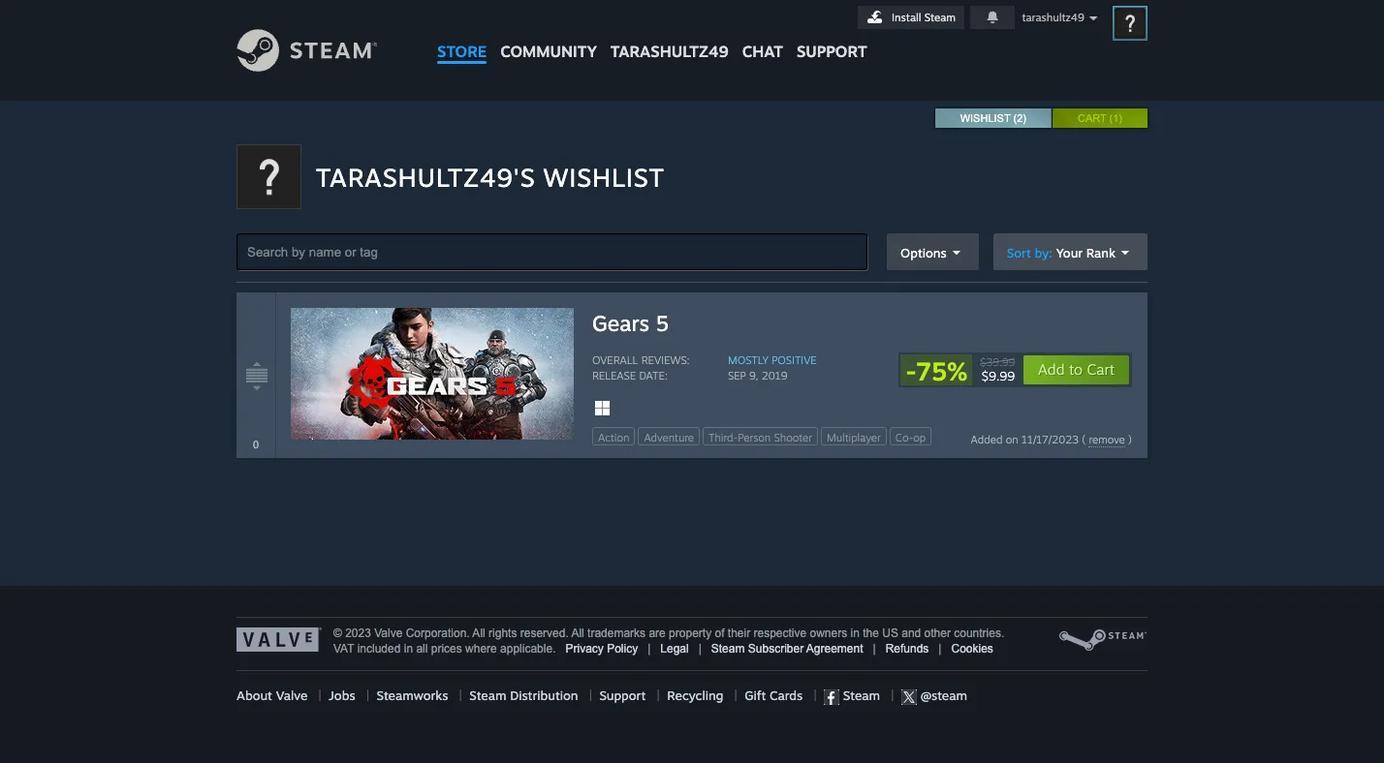 Task type: describe. For each thing, give the bounding box(es) containing it.
install steam link
[[858, 6, 965, 29]]

steam inside "link"
[[924, 11, 956, 24]]

countries.
[[954, 627, 1005, 641]]

cards
[[770, 688, 803, 704]]

gears 5 link
[[592, 308, 1132, 338]]

0 vertical spatial in
[[851, 627, 860, 641]]

Search by name or tag text field
[[237, 234, 868, 270]]

| down 'are'
[[648, 643, 651, 656]]

cart         ( 1 )
[[1078, 112, 1122, 124]]

1 horizontal spatial (
[[1082, 433, 1086, 447]]

steam down where on the bottom
[[469, 688, 506, 704]]

refunds
[[886, 643, 929, 656]]

sep 9, 2019
[[728, 369, 787, 383]]

| left support
[[589, 688, 592, 704]]

| right jobs link
[[366, 688, 369, 704]]

agreement
[[806, 643, 863, 656]]

install steam
[[892, 11, 956, 24]]

| left jobs on the bottom of page
[[318, 688, 322, 704]]

respective
[[754, 627, 807, 641]]

cart inside 'link'
[[1087, 361, 1115, 379]]

0 vertical spatial tarashultz49
[[1022, 11, 1085, 24]]

gears
[[592, 310, 649, 336]]

refunds link
[[886, 643, 929, 656]]

are
[[649, 627, 666, 641]]

your
[[1056, 245, 1083, 260]]

store link
[[430, 0, 494, 70]]

wishlist                 ( 2 )
[[960, 112, 1026, 124]]

| right steamworks link
[[459, 688, 462, 704]]

options
[[901, 245, 947, 260]]

recycling
[[667, 688, 723, 704]]

| down the
[[873, 643, 876, 656]]

) for 1
[[1119, 112, 1122, 124]]

support
[[599, 688, 646, 704]]

reviews:
[[641, 354, 690, 367]]

community
[[500, 42, 597, 61]]

sep
[[728, 369, 746, 383]]

wishlist
[[960, 112, 1010, 124]]

tarashultz49's wishlist
[[316, 162, 665, 193]]

11/17/2023
[[1022, 433, 1079, 447]]

about valve | jobs | steamworks | steam distribution | support | recycling | gift cards |
[[237, 688, 824, 704]]

) for 2
[[1023, 112, 1026, 124]]

release
[[592, 369, 636, 383]]

added
[[971, 433, 1003, 447]]

support link
[[599, 688, 646, 704]]

jobs link
[[329, 688, 355, 704]]

and
[[902, 627, 921, 641]]

legal link
[[660, 643, 689, 656]]

to
[[1069, 361, 1083, 379]]

jobs
[[329, 688, 355, 704]]

multiplayer
[[827, 431, 881, 445]]

75%
[[917, 356, 968, 387]]

1
[[1113, 112, 1119, 124]]

mostly
[[728, 354, 769, 367]]

steamworks link
[[377, 688, 448, 704]]

mostly positive release date:
[[592, 354, 817, 383]]

1 valve software image from the left
[[237, 628, 322, 652]]

corporation.
[[406, 627, 470, 641]]

policy
[[607, 643, 638, 656]]

recycling link
[[667, 688, 723, 704]]

@steam link
[[901, 688, 967, 706]]

install
[[892, 11, 921, 24]]

adventure
[[644, 431, 694, 445]]

legal
[[660, 643, 689, 656]]

reserved.
[[520, 627, 569, 641]]

date:
[[639, 369, 668, 383]]

add to cart link
[[1023, 355, 1130, 386]]

overall
[[592, 354, 638, 367]]

rights
[[489, 627, 517, 641]]

wishlist
[[543, 162, 665, 193]]

cookies
[[951, 643, 993, 656]]

co-
[[896, 431, 913, 445]]

about valve link
[[237, 688, 308, 704]]

2 valve software image from the left
[[1059, 628, 1148, 653]]

owners
[[810, 627, 847, 641]]

added on 11/17/2023 ( remove )
[[971, 433, 1132, 447]]

add
[[1038, 361, 1065, 379]]

distribution
[[510, 688, 578, 704]]

steam inside © 2023 valve corporation.  all rights reserved.  all trademarks are property of their respective owners in the us and other countries. vat included in all prices where applicable. privacy policy | legal | steam subscriber agreement | refunds | cookies
[[711, 643, 745, 656]]

applicable.
[[500, 643, 556, 656]]

of
[[715, 627, 725, 641]]

rank
[[1086, 245, 1116, 260]]

person
[[738, 431, 771, 445]]

tarashultz49's
[[316, 162, 535, 193]]

| down property on the bottom
[[699, 643, 702, 656]]

$39.99
[[980, 356, 1015, 369]]



Task type: vqa. For each thing, say whether or not it's contained in the screenshot.
The Have to the left
no



Task type: locate. For each thing, give the bounding box(es) containing it.
( left remove
[[1082, 433, 1086, 447]]

@steam
[[917, 688, 967, 704]]

vat
[[333, 643, 354, 656]]

9,
[[749, 369, 759, 383]]

2
[[1017, 112, 1023, 124]]

in left all
[[404, 643, 413, 656]]

| right cards
[[814, 688, 817, 704]]

steam distribution link
[[469, 688, 578, 704]]

0 horizontal spatial all
[[472, 627, 485, 641]]

in left the
[[851, 627, 860, 641]]

0 horizontal spatial valve
[[276, 688, 308, 704]]

us
[[882, 627, 898, 641]]

0 horizontal spatial )
[[1023, 112, 1026, 124]]

$9.99
[[982, 368, 1015, 384]]

1 vertical spatial valve
[[276, 688, 308, 704]]

2023
[[345, 627, 371, 641]]

1 horizontal spatial )
[[1119, 112, 1122, 124]]

co-op
[[896, 431, 926, 445]]

0 vertical spatial valve
[[374, 627, 403, 641]]

2 horizontal spatial )
[[1128, 433, 1132, 447]]

0 horizontal spatial valve software image
[[237, 628, 322, 652]]

valve up included
[[374, 627, 403, 641]]

steam down of
[[711, 643, 745, 656]]

0 horizontal spatial in
[[404, 643, 413, 656]]

shooter
[[774, 431, 812, 445]]

1 horizontal spatial tarashultz49
[[1022, 11, 1085, 24]]

| left gift
[[734, 688, 737, 704]]

|
[[648, 643, 651, 656], [699, 643, 702, 656], [873, 643, 876, 656], [939, 643, 942, 656], [318, 688, 322, 704], [366, 688, 369, 704], [459, 688, 462, 704], [589, 688, 592, 704], [657, 688, 660, 704], [734, 688, 737, 704], [814, 688, 817, 704], [880, 688, 901, 704]]

remove
[[1089, 433, 1125, 447]]

add to cart
[[1038, 361, 1115, 379]]

©
[[333, 627, 342, 641]]

sort by: your rank
[[1007, 245, 1116, 260]]

cart right the to
[[1087, 361, 1115, 379]]

0 horizontal spatial tarashultz49
[[611, 42, 729, 61]]

valve software image
[[237, 628, 322, 652], [1059, 628, 1148, 653]]

trademarks
[[587, 627, 646, 641]]

© 2023 valve corporation.  all rights reserved.  all trademarks are property of their respective owners in the us and other countries. vat included in all prices where applicable. privacy policy | legal | steam subscriber agreement | refunds | cookies
[[333, 627, 1005, 656]]

2 horizontal spatial (
[[1109, 112, 1113, 124]]

1 vertical spatial in
[[404, 643, 413, 656]]

all
[[416, 643, 428, 656]]

property
[[669, 627, 712, 641]]

gift
[[745, 688, 766, 704]]

cart
[[1078, 112, 1106, 124], [1087, 361, 1115, 379]]

op
[[913, 431, 926, 445]]

( for 1
[[1109, 112, 1113, 124]]

-
[[906, 356, 917, 387]]

gift cards link
[[745, 688, 803, 704]]

valve
[[374, 627, 403, 641], [276, 688, 308, 704]]

$39.99 $9.99
[[980, 356, 1015, 384]]

store
[[437, 42, 487, 61]]

1 vertical spatial tarashultz49
[[611, 42, 729, 61]]

( for 2
[[1013, 112, 1017, 124]]

1 horizontal spatial all
[[571, 627, 584, 641]]

positive
[[772, 354, 817, 367]]

support link
[[790, 0, 874, 66]]

support
[[797, 42, 867, 61]]

5
[[655, 310, 669, 336]]

steamworks
[[377, 688, 448, 704]]

| down other at the bottom right
[[939, 643, 942, 656]]

action
[[598, 431, 630, 445]]

valve inside © 2023 valve corporation.  all rights reserved.  all trademarks are property of their respective owners in the us and other countries. vat included in all prices where applicable. privacy policy | legal | steam subscriber agreement | refunds | cookies
[[374, 627, 403, 641]]

)
[[1023, 112, 1026, 124], [1119, 112, 1122, 124], [1128, 433, 1132, 447]]

prices
[[431, 643, 462, 656]]

steam subscriber agreement link
[[711, 643, 863, 656]]

in
[[851, 627, 860, 641], [404, 643, 413, 656]]

included
[[357, 643, 401, 656]]

third-person shooter
[[709, 431, 812, 445]]

1 all from the left
[[472, 627, 485, 641]]

steam right install
[[924, 11, 956, 24]]

2019
[[762, 369, 787, 383]]

sort
[[1007, 245, 1031, 260]]

overall reviews:
[[592, 354, 690, 367]]

by:
[[1035, 245, 1053, 260]]

about
[[237, 688, 272, 704]]

on
[[1006, 433, 1018, 447]]

steam down agreement
[[840, 688, 880, 704]]

1 vertical spatial cart
[[1087, 361, 1115, 379]]

subscriber
[[748, 643, 804, 656]]

their
[[728, 627, 750, 641]]

1 horizontal spatial valve software image
[[1059, 628, 1148, 653]]

tarashultz49
[[1022, 11, 1085, 24], [611, 42, 729, 61]]

other
[[924, 627, 951, 641]]

steam link
[[824, 688, 880, 706]]

cart left 1
[[1078, 112, 1106, 124]]

cookies link
[[951, 643, 993, 656]]

valve right about at bottom
[[276, 688, 308, 704]]

the
[[863, 627, 879, 641]]

privacy
[[566, 643, 604, 656]]

1 horizontal spatial in
[[851, 627, 860, 641]]

2 all from the left
[[571, 627, 584, 641]]

0 vertical spatial cart
[[1078, 112, 1106, 124]]

all up where on the bottom
[[472, 627, 485, 641]]

| down refunds
[[880, 688, 901, 704]]

chat
[[742, 42, 783, 61]]

third-
[[709, 431, 738, 445]]

( right wishlist
[[1013, 112, 1017, 124]]

| right support
[[657, 688, 660, 704]]

1 horizontal spatial valve
[[374, 627, 403, 641]]

-75%
[[906, 356, 968, 387]]

community link
[[494, 0, 604, 70]]

gears 5
[[592, 310, 669, 336]]

0 horizontal spatial (
[[1013, 112, 1017, 124]]

None text field
[[241, 436, 270, 454]]

all up privacy
[[571, 627, 584, 641]]

( right 2
[[1109, 112, 1113, 124]]

tarashultz49 link
[[604, 0, 735, 70]]

where
[[465, 643, 497, 656]]



